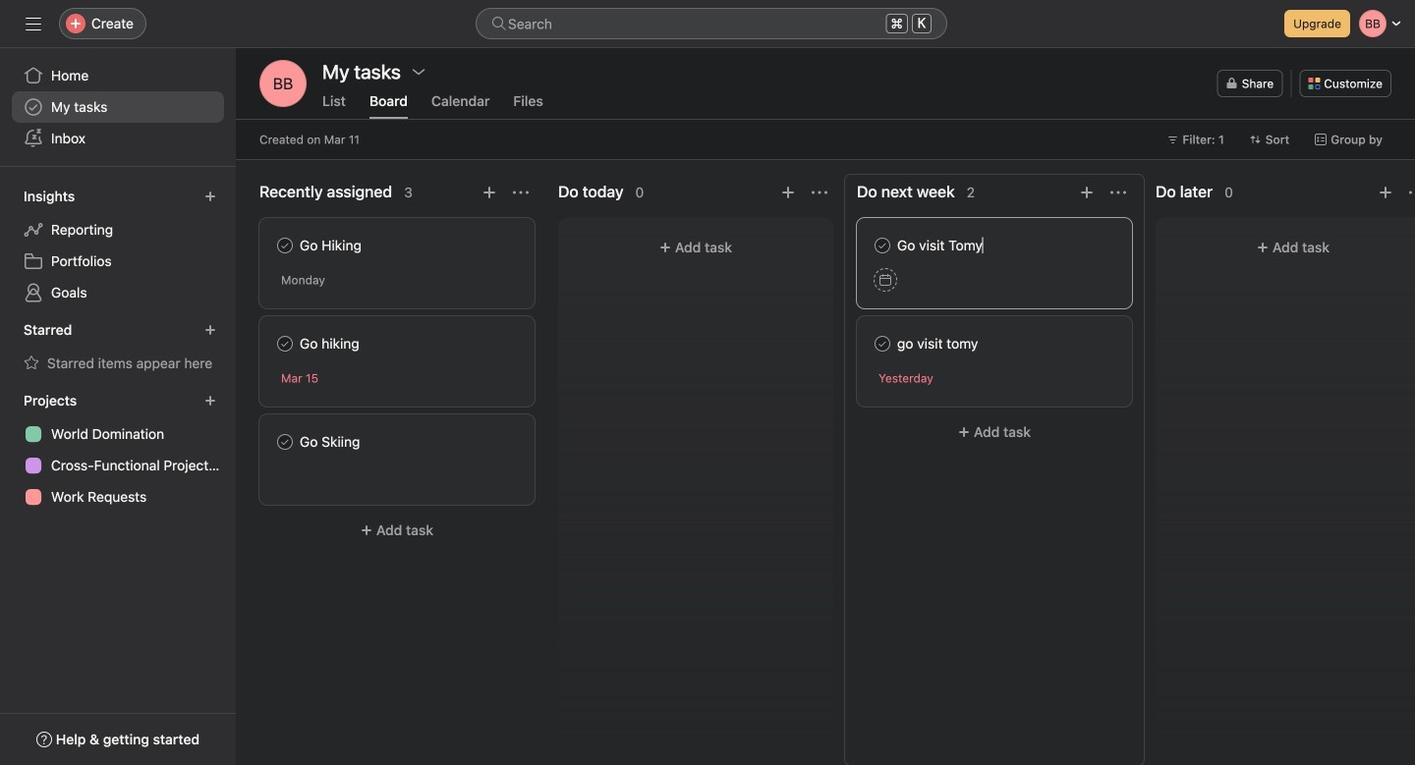 Task type: locate. For each thing, give the bounding box(es) containing it.
projects element
[[0, 383, 236, 517]]

insights element
[[0, 179, 236, 313]]

0 horizontal spatial mark complete checkbox
[[273, 431, 297, 454]]

mark complete image
[[273, 234, 297, 258], [871, 234, 895, 258], [273, 332, 297, 356], [871, 332, 895, 356]]

1 horizontal spatial more section actions image
[[812, 185, 828, 201]]

starred element
[[0, 313, 236, 383]]

1 horizontal spatial more section actions image
[[1410, 185, 1416, 201]]

add task image
[[781, 185, 796, 201], [1378, 185, 1394, 201]]

0 horizontal spatial add task image
[[781, 185, 796, 201]]

2 add task image from the left
[[1079, 185, 1095, 201]]

Mark complete checkbox
[[273, 234, 297, 258], [871, 234, 895, 258], [273, 332, 297, 356]]

2 add task image from the left
[[1378, 185, 1394, 201]]

1 more section actions image from the left
[[513, 185, 529, 201]]

more section actions image
[[513, 185, 529, 201], [812, 185, 828, 201]]

Mark complete checkbox
[[871, 332, 895, 356], [273, 431, 297, 454]]

new project or portfolio image
[[204, 395, 216, 407]]

Search tasks, projects, and more text field
[[476, 8, 948, 39]]

more section actions image
[[1111, 185, 1127, 201], [1410, 185, 1416, 201]]

1 add task image from the left
[[482, 185, 497, 201]]

1 horizontal spatial add task image
[[1079, 185, 1095, 201]]

0 vertical spatial mark complete checkbox
[[871, 332, 895, 356]]

show options image
[[411, 64, 427, 80]]

2 more section actions image from the left
[[1410, 185, 1416, 201]]

hide sidebar image
[[26, 16, 41, 31]]

0 horizontal spatial add task image
[[482, 185, 497, 201]]

Write a task name text field
[[874, 235, 1116, 257]]

0 horizontal spatial more section actions image
[[513, 185, 529, 201]]

add task image
[[482, 185, 497, 201], [1079, 185, 1095, 201]]

None field
[[476, 8, 948, 39]]

view profile settings image
[[260, 60, 307, 107]]

mark complete image
[[273, 431, 297, 454]]

1 horizontal spatial add task image
[[1378, 185, 1394, 201]]

0 horizontal spatial more section actions image
[[1111, 185, 1127, 201]]



Task type: vqa. For each thing, say whether or not it's contained in the screenshot.
Hide sidebar "icon"
yes



Task type: describe. For each thing, give the bounding box(es) containing it.
add task image for first more section actions icon from left
[[1079, 185, 1095, 201]]

new insights image
[[204, 191, 216, 203]]

2 more section actions image from the left
[[812, 185, 828, 201]]

add items to starred image
[[204, 324, 216, 336]]

global element
[[0, 48, 236, 166]]

1 vertical spatial mark complete checkbox
[[273, 431, 297, 454]]

1 horizontal spatial mark complete checkbox
[[871, 332, 895, 356]]

1 add task image from the left
[[781, 185, 796, 201]]

add task image for second more section actions image from right
[[482, 185, 497, 201]]

1 more section actions image from the left
[[1111, 185, 1127, 201]]



